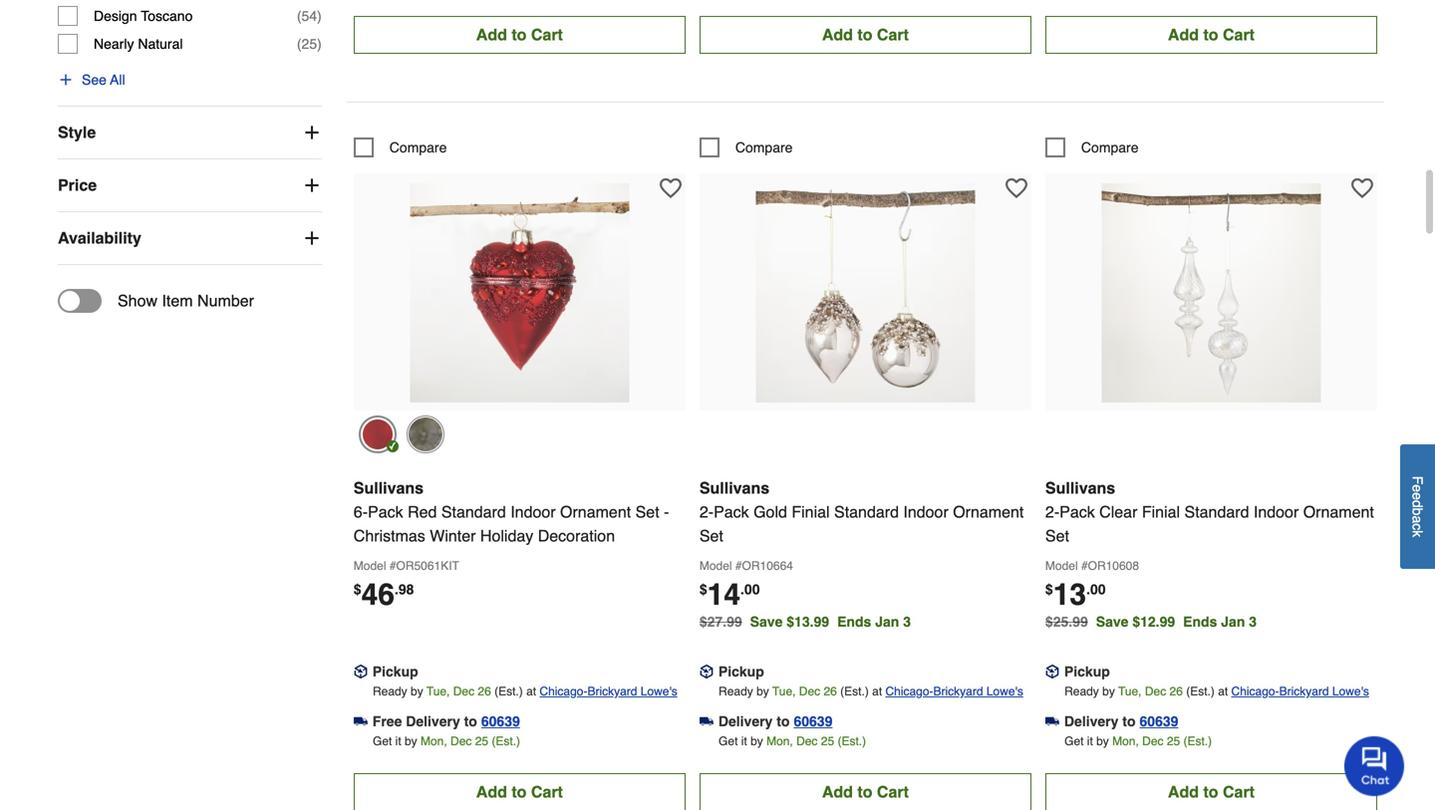 Task type: locate. For each thing, give the bounding box(es) containing it.
# up the actual price $13.00 element on the right of page
[[1082, 559, 1088, 573]]

ready down $27.99
[[719, 685, 753, 699]]

model for 6-pack red standard indoor ornament set - christmas winter holiday decoration
[[354, 559, 386, 573]]

actual price $14.00 element
[[700, 578, 760, 612]]

e
[[1410, 485, 1426, 492], [1410, 492, 1426, 500]]

natural
[[138, 36, 183, 52]]

winter
[[430, 527, 476, 545]]

indoor
[[511, 503, 556, 521], [904, 503, 949, 521], [1254, 503, 1299, 521]]

sullivans inside sullivans 2-pack gold finial standard indoor ornament set
[[700, 479, 770, 497]]

ends right $13.99
[[837, 614, 872, 630]]

#
[[390, 559, 396, 573], [736, 559, 742, 573], [1082, 559, 1088, 573]]

2 ends from the left
[[1183, 614, 1218, 630]]

3 sullivans from the left
[[1046, 479, 1116, 497]]

see
[[82, 72, 107, 88]]

sullivans up clear
[[1046, 479, 1116, 497]]

pack left clear
[[1060, 503, 1095, 521]]

indoor inside sullivans 2-pack gold finial standard indoor ornament set
[[904, 503, 949, 521]]

1 horizontal spatial truck filled image
[[1046, 715, 1060, 729]]

ready by tue, dec 26 (est.) at chicago-brickyard lowe's down savings save $12.99 element
[[1065, 685, 1370, 699]]

2 horizontal spatial $
[[1046, 582, 1053, 598]]

e up d
[[1410, 485, 1426, 492]]

2 standard from the left
[[834, 503, 899, 521]]

0 horizontal spatial delivery
[[406, 714, 460, 730]]

e up b
[[1410, 492, 1426, 500]]

3 brickyard from the left
[[1280, 685, 1329, 699]]

by
[[411, 685, 423, 699], [757, 685, 769, 699], [1103, 685, 1115, 699], [405, 735, 417, 749], [751, 735, 763, 749], [1097, 735, 1109, 749]]

1 horizontal spatial mon,
[[767, 735, 793, 749]]

1 horizontal spatial .00
[[1087, 582, 1106, 598]]

2 sullivans from the left
[[700, 479, 770, 497]]

1 $ from the left
[[354, 582, 361, 598]]

0 horizontal spatial chicago-brickyard lowe's button
[[540, 682, 678, 702]]

2 horizontal spatial set
[[1046, 527, 1070, 545]]

1 horizontal spatial get it by mon, dec 25 (est.)
[[719, 735, 866, 749]]

it for free truck filled image
[[395, 735, 401, 749]]

1 horizontal spatial 26
[[824, 685, 837, 699]]

2 .00 from the left
[[1087, 582, 1106, 598]]

2 horizontal spatial compare
[[1082, 139, 1139, 155]]

2 mon, from the left
[[767, 735, 793, 749]]

2 horizontal spatial 26
[[1170, 685, 1183, 699]]

) up ( 25 )
[[317, 8, 322, 24]]

sullivans up 6-
[[354, 479, 424, 497]]

1 horizontal spatial sullivans
[[700, 479, 770, 497]]

ornament for 2-pack gold finial standard indoor ornament set
[[953, 503, 1024, 521]]

pickup for free truck filled image
[[373, 664, 418, 680]]

1 horizontal spatial pack
[[714, 503, 749, 521]]

3 lowe's from the left
[[1333, 685, 1370, 699]]

sullivans up gold
[[700, 479, 770, 497]]

nearly
[[94, 36, 134, 52]]

pack for red
[[368, 503, 403, 521]]

red
[[408, 503, 437, 521]]

compare inside 5014710071 element
[[1082, 139, 1139, 155]]

$ for 46
[[354, 582, 361, 598]]

.00
[[741, 582, 760, 598], [1087, 582, 1106, 598]]

standard
[[441, 503, 506, 521], [834, 503, 899, 521], [1185, 503, 1250, 521]]

1 horizontal spatial ends
[[1183, 614, 1218, 630]]

pickup image
[[354, 665, 368, 679], [700, 665, 714, 679], [1046, 665, 1060, 679]]

2 horizontal spatial mon,
[[1113, 735, 1139, 749]]

0 horizontal spatial heart outline image
[[1006, 177, 1028, 199]]

0 horizontal spatial get
[[373, 735, 392, 749]]

indoor inside sullivans 6-pack red standard indoor ornament set - christmas winter holiday decoration
[[511, 503, 556, 521]]

tue, down $27.99 save $13.99 ends jan 3
[[773, 685, 796, 699]]

$ up was price $25.99 element
[[1046, 582, 1053, 598]]

ornament inside sullivans 6-pack red standard indoor ornament set - christmas winter holiday decoration
[[560, 503, 631, 521]]

ornament inside sullivans 2-pack clear finial standard indoor ornament set
[[1304, 503, 1375, 521]]

1 ready by tue, dec 26 (est.) at chicago-brickyard lowe's from the left
[[373, 685, 678, 699]]

2 2- from the left
[[1046, 503, 1060, 521]]

2 horizontal spatial brickyard
[[1280, 685, 1329, 699]]

$ inside $ 46 .98
[[354, 582, 361, 598]]

1 horizontal spatial jan
[[1221, 614, 1246, 630]]

compare inside 5014710247 element
[[736, 139, 793, 155]]

$ for 14
[[700, 582, 707, 598]]

jan
[[875, 614, 900, 630], [1221, 614, 1246, 630]]

sullivans 2-pack clear finial standard indoor ornament set
[[1046, 479, 1375, 545]]

1 horizontal spatial ready
[[719, 685, 753, 699]]

1 pack from the left
[[368, 503, 403, 521]]

2 horizontal spatial lowe's
[[1333, 685, 1370, 699]]

finial right gold
[[792, 503, 830, 521]]

at
[[526, 685, 536, 699], [872, 685, 882, 699], [1218, 685, 1228, 699]]

3 ready from the left
[[1065, 685, 1099, 699]]

# up .98
[[390, 559, 396, 573]]

pickup image for truck filled image corresponding to delivery
[[1046, 665, 1060, 679]]

ready by tue, dec 26 (est.) at chicago-brickyard lowe's
[[373, 685, 678, 699], [719, 685, 1024, 699], [1065, 685, 1370, 699]]

2 brickyard from the left
[[934, 685, 983, 699]]

1 3 from the left
[[903, 614, 911, 630]]

1 mon, from the left
[[421, 735, 447, 749]]

1 horizontal spatial tue,
[[773, 685, 796, 699]]

2 chicago- from the left
[[886, 685, 934, 699]]

$ left .98
[[354, 582, 361, 598]]

1 horizontal spatial save
[[1096, 614, 1129, 630]]

2 horizontal spatial model
[[1046, 559, 1078, 573]]

save
[[750, 614, 783, 630], [1096, 614, 1129, 630]]

0 horizontal spatial #
[[390, 559, 396, 573]]

pack inside sullivans 6-pack red standard indoor ornament set - christmas winter holiday decoration
[[368, 503, 403, 521]]

finial for gold
[[792, 503, 830, 521]]

2 ends jan 3 element from the left
[[1183, 614, 1265, 630]]

standard right clear
[[1185, 503, 1250, 521]]

.00 for 14
[[741, 582, 760, 598]]

set up 'model # or10608'
[[1046, 527, 1070, 545]]

0 horizontal spatial indoor
[[511, 503, 556, 521]]

2 indoor from the left
[[904, 503, 949, 521]]

3 indoor from the left
[[1254, 503, 1299, 521]]

ornament
[[560, 503, 631, 521], [953, 503, 1024, 521], [1304, 503, 1375, 521]]

model # or5061kit
[[354, 559, 459, 573]]

1 horizontal spatial delivery
[[719, 714, 773, 730]]

2 horizontal spatial ready
[[1065, 685, 1099, 699]]

plus image inside price button
[[302, 176, 322, 195]]

price
[[58, 176, 97, 194]]

( for 25
[[297, 36, 302, 52]]

3 26 from the left
[[1170, 685, 1183, 699]]

ends
[[837, 614, 872, 630], [1183, 614, 1218, 630]]

0 horizontal spatial sullivans
[[354, 479, 424, 497]]

)
[[317, 8, 322, 24], [317, 36, 322, 52]]

tue, for truck filled image corresponding to delivery 60639 button
[[1119, 685, 1142, 699]]

design
[[94, 8, 137, 24]]

26 for truck filled image corresponding to delivery 60639 button
[[1170, 685, 1183, 699]]

1 horizontal spatial finial
[[1142, 503, 1180, 521]]

delivery
[[406, 714, 460, 730], [719, 714, 773, 730], [1065, 714, 1119, 730]]

0 vertical spatial )
[[317, 8, 322, 24]]

2 horizontal spatial sullivans
[[1046, 479, 1116, 497]]

0 horizontal spatial pickup
[[373, 664, 418, 680]]

3 pickup from the left
[[1065, 664, 1110, 680]]

0 horizontal spatial $
[[354, 582, 361, 598]]

60639 button for truck filled icon
[[794, 712, 833, 732]]

2 horizontal spatial ready by tue, dec 26 (est.) at chicago-brickyard lowe's
[[1065, 685, 1370, 699]]

mon, for truck filled image corresponding to delivery 60639 button
[[1113, 735, 1139, 749]]

get for truck filled image corresponding to delivery
[[1065, 735, 1084, 749]]

2 jan from the left
[[1221, 614, 1246, 630]]

indoor inside sullivans 2-pack clear finial standard indoor ornament set
[[1254, 503, 1299, 521]]

model up 14
[[700, 559, 732, 573]]

2 horizontal spatial #
[[1082, 559, 1088, 573]]

26
[[478, 685, 491, 699], [824, 685, 837, 699], [1170, 685, 1183, 699]]

add to cart button
[[354, 16, 686, 54], [700, 16, 1032, 54], [1046, 16, 1378, 54], [354, 773, 686, 810], [700, 773, 1032, 810], [1046, 773, 1378, 810]]

sullivans inside sullivans 2-pack clear finial standard indoor ornament set
[[1046, 479, 1116, 497]]

finial inside sullivans 2-pack clear finial standard indoor ornament set
[[1142, 503, 1180, 521]]

3 ready by tue, dec 26 (est.) at chicago-brickyard lowe's from the left
[[1065, 685, 1370, 699]]

2 finial from the left
[[1142, 503, 1180, 521]]

chicago- for truck filled image corresponding to delivery 60639 button
[[1232, 685, 1280, 699]]

to
[[512, 25, 527, 44], [858, 25, 873, 44], [1204, 25, 1219, 44], [464, 714, 477, 730], [777, 714, 790, 730], [1123, 714, 1136, 730], [512, 783, 527, 801], [858, 783, 873, 801], [1204, 783, 1219, 801]]

2 26 from the left
[[824, 685, 837, 699]]

1 pickup from the left
[[373, 664, 418, 680]]

plus image inside style button
[[302, 123, 322, 143]]

lowe's for 60639 button for truck filled icon
[[987, 685, 1024, 699]]

0 horizontal spatial delivery to 60639
[[719, 714, 833, 730]]

b
[[1410, 508, 1426, 516]]

model
[[354, 559, 386, 573], [700, 559, 732, 573], [1046, 559, 1078, 573]]

1 horizontal spatial set
[[700, 527, 724, 545]]

mon, for 60639 button for free truck filled image
[[421, 735, 447, 749]]

brickyard for 60639 button for free truck filled image
[[588, 685, 637, 699]]

mon,
[[421, 735, 447, 749], [767, 735, 793, 749], [1113, 735, 1139, 749]]

or10608
[[1088, 559, 1139, 573]]

1 ready from the left
[[373, 685, 407, 699]]

1 get from the left
[[373, 735, 392, 749]]

60639
[[481, 714, 520, 730], [794, 714, 833, 730], [1140, 714, 1179, 730]]

2 horizontal spatial at
[[1218, 685, 1228, 699]]

1 ) from the top
[[317, 8, 322, 24]]

chicago-brickyard lowe's button for 60639 button for free truck filled image
[[540, 682, 678, 702]]

1 vertical spatial plus image
[[302, 176, 322, 195]]

see all button
[[58, 70, 125, 90]]

2 horizontal spatial chicago-
[[1232, 685, 1280, 699]]

model up 46
[[354, 559, 386, 573]]

0 horizontal spatial chicago-
[[540, 685, 588, 699]]

0 horizontal spatial truck filled image
[[354, 715, 368, 729]]

0 horizontal spatial finial
[[792, 503, 830, 521]]

number
[[197, 292, 254, 310]]

pickup
[[373, 664, 418, 680], [719, 664, 764, 680], [1065, 664, 1110, 680]]

2 heart outline image from the left
[[1352, 177, 1374, 199]]

( down the 54
[[297, 36, 302, 52]]

sullivans inside sullivans 6-pack red standard indoor ornament set - christmas winter holiday decoration
[[354, 479, 424, 497]]

plus image for availability
[[302, 228, 322, 248]]

1 brickyard from the left
[[588, 685, 637, 699]]

2 ( from the top
[[297, 36, 302, 52]]

sullivans 6-pack red standard indoor ornament set - christmas winter holiday decoration
[[354, 479, 669, 545]]

chicago-
[[540, 685, 588, 699], [886, 685, 934, 699], [1232, 685, 1280, 699]]

1 horizontal spatial standard
[[834, 503, 899, 521]]

1 heart outline image from the left
[[1006, 177, 1028, 199]]

2 60639 button from the left
[[794, 712, 833, 732]]

1 horizontal spatial 2-
[[1046, 503, 1060, 521]]

1 60639 button from the left
[[481, 712, 520, 732]]

0 vertical spatial (
[[297, 8, 302, 24]]

ready down $25.99
[[1065, 685, 1099, 699]]

25 for truck filled image corresponding to delivery
[[1167, 735, 1181, 749]]

2 pack from the left
[[714, 503, 749, 521]]

1 horizontal spatial ornament
[[953, 503, 1024, 521]]

compare inside 5014709285 element
[[390, 139, 447, 155]]

0 horizontal spatial compare
[[390, 139, 447, 155]]

free delivery to 60639
[[373, 714, 520, 730]]

25 for truck filled icon
[[821, 735, 835, 749]]

2 truck filled image from the left
[[1046, 715, 1060, 729]]

2 60639 from the left
[[794, 714, 833, 730]]

pickup image for free truck filled image
[[354, 665, 368, 679]]

1 model from the left
[[354, 559, 386, 573]]

1 vertical spatial )
[[317, 36, 322, 52]]

2 model from the left
[[700, 559, 732, 573]]

0 horizontal spatial 2-
[[700, 503, 714, 521]]

finial for clear
[[1142, 503, 1180, 521]]

1 it from the left
[[395, 735, 401, 749]]

1 horizontal spatial 3
[[1249, 614, 1257, 630]]

pack left gold
[[714, 503, 749, 521]]

.00 inside $ 14 .00
[[741, 582, 760, 598]]

0 horizontal spatial 26
[[478, 685, 491, 699]]

1 horizontal spatial lowe's
[[987, 685, 1024, 699]]

1 horizontal spatial $
[[700, 582, 707, 598]]

1 jan from the left
[[875, 614, 900, 630]]

2 horizontal spatial delivery
[[1065, 714, 1119, 730]]

ends for 14
[[837, 614, 872, 630]]

standard right gold
[[834, 503, 899, 521]]

5014709285 element
[[354, 137, 447, 157]]

2 horizontal spatial tue,
[[1119, 685, 1142, 699]]

0 horizontal spatial set
[[636, 503, 660, 521]]

3 pickup image from the left
[[1046, 665, 1060, 679]]

pickup up free
[[373, 664, 418, 680]]

2 ) from the top
[[317, 36, 322, 52]]

54
[[302, 8, 317, 24]]

jan for 14
[[875, 614, 900, 630]]

sullivans
[[354, 479, 424, 497], [700, 479, 770, 497], [1046, 479, 1116, 497]]

2 save from the left
[[1096, 614, 1129, 630]]

6-
[[354, 503, 368, 521]]

compare for 5014709285 element
[[390, 139, 447, 155]]

2 ornament from the left
[[953, 503, 1024, 521]]

) down the 54
[[317, 36, 322, 52]]

0 horizontal spatial at
[[526, 685, 536, 699]]

2 horizontal spatial chicago-brickyard lowe's button
[[1232, 682, 1370, 702]]

model up the 13
[[1046, 559, 1078, 573]]

ornament inside sullivans 2-pack gold finial standard indoor ornament set
[[953, 503, 1024, 521]]

.00 down model # or10664
[[741, 582, 760, 598]]

pack inside sullivans 2-pack clear finial standard indoor ornament set
[[1060, 503, 1095, 521]]

save for 13
[[1096, 614, 1129, 630]]

5014710071 element
[[1046, 137, 1139, 157]]

1 horizontal spatial 60639 button
[[794, 712, 833, 732]]

ends jan 3 element for 13
[[1183, 614, 1265, 630]]

1 plus image from the top
[[302, 123, 322, 143]]

1 horizontal spatial it
[[741, 735, 747, 749]]

(
[[297, 8, 302, 24], [297, 36, 302, 52]]

1 horizontal spatial chicago-brickyard lowe's button
[[886, 682, 1024, 702]]

0 horizontal spatial jan
[[875, 614, 900, 630]]

0 horizontal spatial it
[[395, 735, 401, 749]]

3 60639 button from the left
[[1140, 712, 1179, 732]]

2 get from the left
[[719, 735, 738, 749]]

60639 button
[[481, 712, 520, 732], [794, 712, 833, 732], [1140, 712, 1179, 732]]

3 # from the left
[[1082, 559, 1088, 573]]

standard up winter
[[441, 503, 506, 521]]

ends for 13
[[1183, 614, 1218, 630]]

ready by tue, dec 26 (est.) at chicago-brickyard lowe's down savings save $13.99 element
[[719, 685, 1024, 699]]

3 pack from the left
[[1060, 503, 1095, 521]]

2- left clear
[[1046, 503, 1060, 521]]

26 for 60639 button for truck filled icon
[[824, 685, 837, 699]]

3 $ from the left
[[1046, 582, 1053, 598]]

3 right $13.99
[[903, 614, 911, 630]]

0 horizontal spatial ends jan 3 element
[[837, 614, 919, 630]]

2-
[[700, 503, 714, 521], [1046, 503, 1060, 521]]

gold
[[754, 503, 787, 521]]

pickup image up truck filled icon
[[700, 665, 714, 679]]

3 for 14
[[903, 614, 911, 630]]

1 ornament from the left
[[560, 503, 631, 521]]

1 at from the left
[[526, 685, 536, 699]]

$
[[354, 582, 361, 598], [700, 582, 707, 598], [1046, 582, 1053, 598]]

pack inside sullivans 2-pack gold finial standard indoor ornament set
[[714, 503, 749, 521]]

chicago- for 60639 button for free truck filled image
[[540, 685, 588, 699]]

f
[[1410, 476, 1426, 485]]

2 at from the left
[[872, 685, 882, 699]]

chicago-brickyard lowe's button
[[540, 682, 678, 702], [886, 682, 1024, 702], [1232, 682, 1370, 702]]

3 get it by mon, dec 25 (est.) from the left
[[1065, 735, 1212, 749]]

ends right the $12.99
[[1183, 614, 1218, 630]]

46
[[361, 578, 395, 612]]

1 ends jan 3 element from the left
[[837, 614, 919, 630]]

save left $13.99
[[750, 614, 783, 630]]

26 down savings save $12.99 element
[[1170, 685, 1183, 699]]

compare
[[390, 139, 447, 155], [736, 139, 793, 155], [1082, 139, 1139, 155]]

all
[[110, 72, 125, 88]]

2 horizontal spatial 60639 button
[[1140, 712, 1179, 732]]

brickyard for truck filled image corresponding to delivery 60639 button
[[1280, 685, 1329, 699]]

25
[[302, 36, 317, 52], [475, 735, 489, 749], [821, 735, 835, 749], [1167, 735, 1181, 749]]

0 horizontal spatial ready
[[373, 685, 407, 699]]

# for sullivans 2-pack gold finial standard indoor ornament set
[[736, 559, 742, 573]]

ready
[[373, 685, 407, 699], [719, 685, 753, 699], [1065, 685, 1099, 699]]

(est.)
[[495, 685, 523, 699], [841, 685, 869, 699], [1187, 685, 1215, 699], [492, 735, 520, 749], [838, 735, 866, 749], [1184, 735, 1212, 749]]

set inside sullivans 2-pack clear finial standard indoor ornament set
[[1046, 527, 1070, 545]]

1 save from the left
[[750, 614, 783, 630]]

1 sullivans from the left
[[354, 479, 424, 497]]

brickyard
[[588, 685, 637, 699], [934, 685, 983, 699], [1280, 685, 1329, 699]]

1 truck filled image from the left
[[354, 715, 368, 729]]

pack
[[368, 503, 403, 521], [714, 503, 749, 521], [1060, 503, 1095, 521]]

2 horizontal spatial get
[[1065, 735, 1084, 749]]

2 $ from the left
[[700, 582, 707, 598]]

get it by mon, dec 25 (est.)
[[373, 735, 520, 749], [719, 735, 866, 749], [1065, 735, 1212, 749]]

2 horizontal spatial pickup image
[[1046, 665, 1060, 679]]

3 chicago-brickyard lowe's button from the left
[[1232, 682, 1370, 702]]

3 plus image from the top
[[302, 228, 322, 248]]

2 plus image from the top
[[302, 176, 322, 195]]

actual price $13.00 element
[[1046, 578, 1106, 612]]

pickup down $27.99
[[719, 664, 764, 680]]

2 ready by tue, dec 26 (est.) at chicago-brickyard lowe's from the left
[[719, 685, 1024, 699]]

1 tue, from the left
[[427, 685, 450, 699]]

2- inside sullivans 2-pack gold finial standard indoor ornament set
[[700, 503, 714, 521]]

0 horizontal spatial 60639 button
[[481, 712, 520, 732]]

ready by tue, dec 26 (est.) at chicago-brickyard lowe's for 60639 button for truck filled icon
[[719, 685, 1024, 699]]

jan for 13
[[1221, 614, 1246, 630]]

plus image inside availability button
[[302, 228, 322, 248]]

indoor for 2-pack clear finial standard indoor ornament set
[[1254, 503, 1299, 521]]

set
[[636, 503, 660, 521], [700, 527, 724, 545], [1046, 527, 1070, 545]]

3 ornament from the left
[[1304, 503, 1375, 521]]

set inside sullivans 2-pack gold finial standard indoor ornament set
[[700, 527, 724, 545]]

0 horizontal spatial pack
[[368, 503, 403, 521]]

3 it from the left
[[1087, 735, 1093, 749]]

ends jan 3 element
[[837, 614, 919, 630], [1183, 614, 1265, 630]]

set up model # or10664
[[700, 527, 724, 545]]

sullivans for gold
[[700, 479, 770, 497]]

0 horizontal spatial lowe's
[[641, 685, 678, 699]]

2 lowe's from the left
[[987, 685, 1024, 699]]

1 standard from the left
[[441, 503, 506, 521]]

0 horizontal spatial model
[[354, 559, 386, 573]]

2 tue, from the left
[[773, 685, 796, 699]]

decoration
[[538, 527, 615, 545]]

2 horizontal spatial 60639
[[1140, 714, 1179, 730]]

save left the $12.99
[[1096, 614, 1129, 630]]

1 pickup image from the left
[[354, 665, 368, 679]]

tue,
[[427, 685, 450, 699], [773, 685, 796, 699], [1119, 685, 1142, 699]]

pickup for truck filled icon
[[719, 664, 764, 680]]

$27.99 save $13.99 ends jan 3
[[700, 614, 911, 630]]

3 chicago- from the left
[[1232, 685, 1280, 699]]

set inside sullivans 6-pack red standard indoor ornament set - christmas winter holiday decoration
[[636, 503, 660, 521]]

0 horizontal spatial ends
[[837, 614, 872, 630]]

3 60639 from the left
[[1140, 714, 1179, 730]]

0 horizontal spatial standard
[[441, 503, 506, 521]]

1 horizontal spatial model
[[700, 559, 732, 573]]

1 vertical spatial (
[[297, 36, 302, 52]]

3 get from the left
[[1065, 735, 1084, 749]]

0 horizontal spatial mon,
[[421, 735, 447, 749]]

$ inside $ 14 .00
[[700, 582, 707, 598]]

1 chicago-brickyard lowe's button from the left
[[540, 682, 678, 702]]

3 right the $12.99
[[1249, 614, 1257, 630]]

pickup down $25.99
[[1065, 664, 1110, 680]]

was price $25.99 element
[[1046, 609, 1096, 630]]

2 it from the left
[[741, 735, 747, 749]]

toscano
[[141, 8, 193, 24]]

1 horizontal spatial ends jan 3 element
[[1183, 614, 1265, 630]]

heart outline image
[[1006, 177, 1028, 199], [1352, 177, 1374, 199]]

get for truck filled icon
[[719, 735, 738, 749]]

2 get it by mon, dec 25 (est.) from the left
[[719, 735, 866, 749]]

jan right the $12.99
[[1221, 614, 1246, 630]]

standard inside sullivans 2-pack gold finial standard indoor ornament set
[[834, 503, 899, 521]]

ends jan 3 element right $13.99
[[837, 614, 919, 630]]

$ inside $ 13 .00
[[1046, 582, 1053, 598]]

2- right -
[[700, 503, 714, 521]]

3 mon, from the left
[[1113, 735, 1139, 749]]

2 delivery from the left
[[719, 714, 773, 730]]

1 lowe's from the left
[[641, 685, 678, 699]]

pack for clear
[[1060, 503, 1095, 521]]

.00 inside $ 13 .00
[[1087, 582, 1106, 598]]

it
[[395, 735, 401, 749], [741, 735, 747, 749], [1087, 735, 1093, 749]]

availability
[[58, 229, 141, 247]]

2 horizontal spatial get it by mon, dec 25 (est.)
[[1065, 735, 1212, 749]]

2- for 2-pack gold finial standard indoor ornament set
[[700, 503, 714, 521]]

0 horizontal spatial brickyard
[[588, 685, 637, 699]]

ready for truck filled image corresponding to delivery
[[1065, 685, 1099, 699]]

1 horizontal spatial pickup image
[[700, 665, 714, 679]]

# up $ 14 .00
[[736, 559, 742, 573]]

finial
[[792, 503, 830, 521], [1142, 503, 1180, 521]]

delivery to 60639
[[719, 714, 833, 730], [1065, 714, 1179, 730]]

2 vertical spatial plus image
[[302, 228, 322, 248]]

0 horizontal spatial ready by tue, dec 26 (est.) at chicago-brickyard lowe's
[[373, 685, 678, 699]]

2 compare from the left
[[736, 139, 793, 155]]

standard inside sullivans 2-pack clear finial standard indoor ornament set
[[1185, 503, 1250, 521]]

( up ( 25 )
[[297, 8, 302, 24]]

26 up the "free delivery to 60639"
[[478, 685, 491, 699]]

1 60639 from the left
[[481, 714, 520, 730]]

$ up was price $27.99 element
[[700, 582, 707, 598]]

1 2- from the left
[[700, 503, 714, 521]]

1 compare from the left
[[390, 139, 447, 155]]

add
[[476, 25, 507, 44], [822, 25, 853, 44], [1168, 25, 1199, 44], [476, 783, 507, 801], [822, 783, 853, 801], [1168, 783, 1199, 801]]

model # or10664
[[700, 559, 793, 573]]

finial inside sullivans 2-pack gold finial standard indoor ornament set
[[792, 503, 830, 521]]

1 horizontal spatial delivery to 60639
[[1065, 714, 1179, 730]]

2- inside sullivans 2-pack clear finial standard indoor ornament set
[[1046, 503, 1060, 521]]

) for ( 25 )
[[317, 36, 322, 52]]

d
[[1410, 500, 1426, 508]]

60639 for truck filled image corresponding to delivery
[[1140, 714, 1179, 730]]

3 tue, from the left
[[1119, 685, 1142, 699]]

1 horizontal spatial at
[[872, 685, 882, 699]]

3 standard from the left
[[1185, 503, 1250, 521]]

1 horizontal spatial pickup
[[719, 664, 764, 680]]

dec
[[453, 685, 475, 699], [799, 685, 821, 699], [1145, 685, 1167, 699], [451, 735, 472, 749], [797, 735, 818, 749], [1143, 735, 1164, 749]]

1 horizontal spatial #
[[736, 559, 742, 573]]

1 ( from the top
[[297, 8, 302, 24]]

$13.99
[[787, 614, 830, 630]]

0 horizontal spatial ornament
[[560, 503, 631, 521]]

pickup image down $25.99
[[1046, 665, 1060, 679]]

2 horizontal spatial pickup
[[1065, 664, 1110, 680]]

ends jan 3 element right the $12.99
[[1183, 614, 1265, 630]]

ready by tue, dec 26 (est.) at chicago-brickyard lowe's up the "free delivery to 60639"
[[373, 685, 678, 699]]

1 finial from the left
[[792, 503, 830, 521]]

1 26 from the left
[[478, 685, 491, 699]]

1 horizontal spatial compare
[[736, 139, 793, 155]]

get it by mon, dec 25 (est.) for 60639 button for free truck filled image
[[373, 735, 520, 749]]

cart
[[531, 25, 563, 44], [877, 25, 909, 44], [1223, 25, 1255, 44], [531, 783, 563, 801], [877, 783, 909, 801], [1223, 783, 1255, 801]]

at for truck filled image corresponding to delivery
[[1218, 685, 1228, 699]]

tue, for 60639 button for free truck filled image
[[427, 685, 450, 699]]

$25.99
[[1046, 614, 1088, 630]]

c
[[1410, 523, 1426, 530]]

pickup image down 46
[[354, 665, 368, 679]]

26 down savings save $13.99 element
[[824, 685, 837, 699]]

0 horizontal spatial tue,
[[427, 685, 450, 699]]

1 horizontal spatial heart outline image
[[1352, 177, 1374, 199]]

pack up christmas
[[368, 503, 403, 521]]

3 at from the left
[[1218, 685, 1228, 699]]

model for 2-pack gold finial standard indoor ornament set
[[700, 559, 732, 573]]

sullivans 2-pack gold finial standard indoor ornament set image
[[756, 183, 975, 403]]

1 horizontal spatial get
[[719, 735, 738, 749]]

sullivans 6-pack red standard indoor ornament set - christmas winter holiday decoration image
[[410, 183, 629, 403]]

60639 button for free truck filled image
[[481, 712, 520, 732]]

price button
[[58, 160, 322, 211]]

tue, down $25.99 save $12.99 ends jan 3
[[1119, 685, 1142, 699]]

set left -
[[636, 503, 660, 521]]

tue, up the "free delivery to 60639"
[[427, 685, 450, 699]]

jan right $13.99
[[875, 614, 900, 630]]

style
[[58, 123, 96, 142]]

2 e from the top
[[1410, 492, 1426, 500]]

plus image
[[302, 123, 322, 143], [302, 176, 322, 195], [302, 228, 322, 248]]

1 horizontal spatial brickyard
[[934, 685, 983, 699]]

finial right clear
[[1142, 503, 1180, 521]]

ready up free
[[373, 685, 407, 699]]

1 horizontal spatial chicago-
[[886, 685, 934, 699]]

.00 down 'model # or10608'
[[1087, 582, 1106, 598]]

pickup image for truck filled icon
[[700, 665, 714, 679]]

chicago- for 60639 button for truck filled icon
[[886, 685, 934, 699]]

2 ready from the left
[[719, 685, 753, 699]]

3 delivery from the left
[[1065, 714, 1119, 730]]

0 horizontal spatial .00
[[741, 582, 760, 598]]

2 # from the left
[[736, 559, 742, 573]]

.00 for 13
[[1087, 582, 1106, 598]]

1 ends from the left
[[837, 614, 872, 630]]

truck filled image
[[354, 715, 368, 729], [1046, 715, 1060, 729]]

2 horizontal spatial pack
[[1060, 503, 1095, 521]]

1 indoor from the left
[[511, 503, 556, 521]]

2 chicago-brickyard lowe's button from the left
[[886, 682, 1024, 702]]



Task type: describe. For each thing, give the bounding box(es) containing it.
ends jan 3 element for 14
[[837, 614, 919, 630]]

60639 button for truck filled image corresponding to delivery
[[1140, 712, 1179, 732]]

standard for 2-pack clear finial standard indoor ornament set
[[1185, 503, 1250, 521]]

was price $27.99 element
[[700, 609, 750, 630]]

1 delivery from the left
[[406, 714, 460, 730]]

) for ( 54 )
[[317, 8, 322, 24]]

red, silver image
[[359, 416, 397, 453]]

13
[[1053, 578, 1087, 612]]

( 54 )
[[297, 8, 322, 24]]

holiday
[[480, 527, 534, 545]]

a
[[1410, 516, 1426, 523]]

compare for 5014710247 element at the top of the page
[[736, 139, 793, 155]]

set for 2-pack clear finial standard indoor ornament set
[[1046, 527, 1070, 545]]

60639 for truck filled icon
[[794, 714, 833, 730]]

25 for free truck filled image
[[475, 735, 489, 749]]

1 e from the top
[[1410, 485, 1426, 492]]

truck filled image
[[700, 715, 714, 729]]

1 delivery to 60639 from the left
[[719, 714, 833, 730]]

clear
[[1100, 503, 1138, 521]]

f e e d b a c k button
[[1401, 444, 1436, 569]]

-
[[664, 503, 669, 521]]

truck filled image for delivery
[[1046, 715, 1060, 729]]

it for truck filled icon
[[741, 735, 747, 749]]

savings save $12.99 element
[[1096, 614, 1265, 630]]

$ 13 .00
[[1046, 578, 1106, 612]]

standard for 2-pack gold finial standard indoor ornament set
[[834, 503, 899, 521]]

ready by tue, dec 26 (est.) at chicago-brickyard lowe's for truck filled image corresponding to delivery 60639 button
[[1065, 685, 1370, 699]]

lowe's for truck filled image corresponding to delivery 60639 button
[[1333, 685, 1370, 699]]

model # or10608
[[1046, 559, 1139, 573]]

sullivans for clear
[[1046, 479, 1116, 497]]

heart outline image
[[660, 177, 682, 199]]

ready by tue, dec 26 (est.) at chicago-brickyard lowe's for 60639 button for free truck filled image
[[373, 685, 678, 699]]

truck filled image for free
[[354, 715, 368, 729]]

actual price $46.98 element
[[354, 578, 414, 612]]

or5061kit
[[396, 559, 459, 573]]

availability button
[[58, 212, 322, 264]]

gold, silver image
[[407, 416, 444, 453]]

at for truck filled icon
[[872, 685, 882, 699]]

brickyard for 60639 button for truck filled icon
[[934, 685, 983, 699]]

plus image for price
[[302, 176, 322, 195]]

chat invite button image
[[1345, 736, 1406, 797]]

delivery for truck filled icon
[[719, 714, 773, 730]]

$27.99
[[700, 614, 742, 630]]

tue, for 60639 button for truck filled icon
[[773, 685, 796, 699]]

set for 2-pack gold finial standard indoor ornament set
[[700, 527, 724, 545]]

( for 54
[[297, 8, 302, 24]]

ready for free truck filled image
[[373, 685, 407, 699]]

3 for 13
[[1249, 614, 1257, 630]]

standard inside sullivans 6-pack red standard indoor ornament set - christmas winter holiday decoration
[[441, 503, 506, 521]]

show
[[118, 292, 158, 310]]

item
[[162, 292, 193, 310]]

see all
[[82, 72, 125, 88]]

or10664
[[742, 559, 793, 573]]

k
[[1410, 530, 1426, 537]]

mon, for 60639 button for truck filled icon
[[767, 735, 793, 749]]

plus image for style
[[302, 123, 322, 143]]

# for sullivans 2-pack clear finial standard indoor ornament set
[[1082, 559, 1088, 573]]

save for 14
[[750, 614, 783, 630]]

it for truck filled image corresponding to delivery
[[1087, 735, 1093, 749]]

lowe's for 60639 button for free truck filled image
[[641, 685, 678, 699]]

free
[[373, 714, 402, 730]]

sullivans 2-pack clear finial standard indoor ornament set image
[[1102, 183, 1321, 403]]

pickup for truck filled image corresponding to delivery
[[1065, 664, 1110, 680]]

compare for 5014710071 element
[[1082, 139, 1139, 155]]

christmas
[[354, 527, 425, 545]]

design toscano
[[94, 8, 193, 24]]

.98
[[395, 582, 414, 598]]

f e e d b a c k
[[1410, 476, 1426, 537]]

# for sullivans 6-pack red standard indoor ornament set - christmas winter holiday decoration
[[390, 559, 396, 573]]

$25.99 save $12.99 ends jan 3
[[1046, 614, 1257, 630]]

14
[[707, 578, 741, 612]]

style button
[[58, 107, 322, 159]]

ready for truck filled icon
[[719, 685, 753, 699]]

sullivans for red
[[354, 479, 424, 497]]

5014710247 element
[[700, 137, 793, 157]]

indoor for 2-pack gold finial standard indoor ornament set
[[904, 503, 949, 521]]

$ 14 .00
[[700, 578, 760, 612]]

$ 46 .98
[[354, 578, 414, 612]]

pack for gold
[[714, 503, 749, 521]]

2 delivery to 60639 from the left
[[1065, 714, 1179, 730]]

show item number element
[[58, 289, 254, 313]]

model for 2-pack clear finial standard indoor ornament set
[[1046, 559, 1078, 573]]

nearly natural
[[94, 36, 183, 52]]

show item number
[[118, 292, 254, 310]]

$12.99
[[1133, 614, 1176, 630]]

chicago-brickyard lowe's button for 60639 button for truck filled icon
[[886, 682, 1024, 702]]

get it by mon, dec 25 (est.) for 60639 button for truck filled icon
[[719, 735, 866, 749]]

get for free truck filled image
[[373, 735, 392, 749]]

plus image
[[58, 72, 74, 88]]

get it by mon, dec 25 (est.) for truck filled image corresponding to delivery 60639 button
[[1065, 735, 1212, 749]]

savings save $13.99 element
[[750, 614, 919, 630]]

( 25 )
[[297, 36, 322, 52]]

sullivans 2-pack gold finial standard indoor ornament set
[[700, 479, 1024, 545]]

ornament for 2-pack clear finial standard indoor ornament set
[[1304, 503, 1375, 521]]

delivery for truck filled image corresponding to delivery
[[1065, 714, 1119, 730]]

$ for 13
[[1046, 582, 1053, 598]]

26 for 60639 button for free truck filled image
[[478, 685, 491, 699]]

at for free truck filled image
[[526, 685, 536, 699]]



Task type: vqa. For each thing, say whether or not it's contained in the screenshot.


